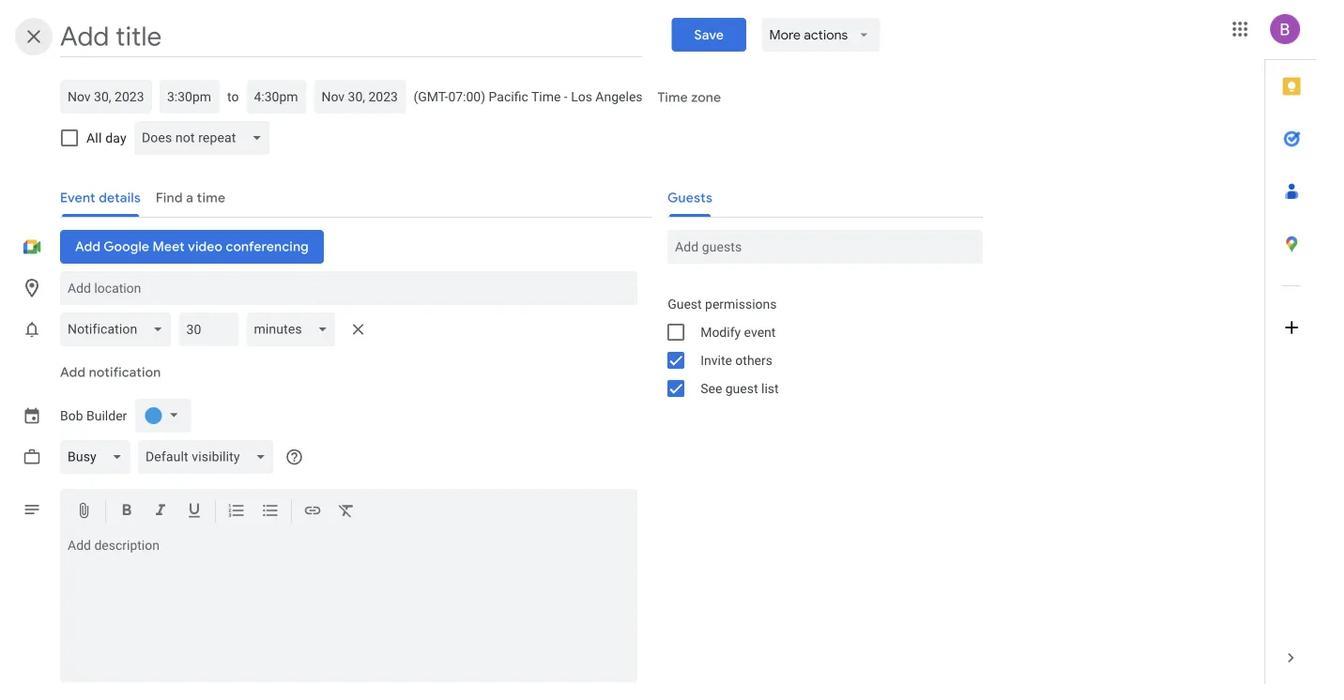 Task type: describe. For each thing, give the bounding box(es) containing it.
add notification
[[60, 364, 161, 381]]

bob builder
[[60, 408, 127, 424]]

list
[[762, 381, 779, 396]]

guest permissions
[[668, 296, 777, 312]]

add
[[60, 364, 86, 381]]

formatting options toolbar
[[60, 489, 638, 535]]

Title text field
[[60, 16, 642, 57]]

save button
[[672, 18, 747, 52]]

angeles
[[596, 89, 643, 104]]

Description text field
[[60, 538, 638, 679]]

invite others
[[701, 353, 773, 368]]

los
[[571, 89, 592, 104]]

insert link image
[[303, 501, 322, 524]]

builder
[[86, 408, 127, 424]]

0 horizontal spatial time
[[531, 89, 561, 104]]

remove formatting image
[[337, 501, 356, 524]]

zone
[[691, 89, 721, 106]]

modify event
[[701, 324, 776, 340]]

bulleted list image
[[261, 501, 280, 524]]

End date text field
[[322, 85, 399, 108]]

more actions arrow_drop_down
[[769, 26, 872, 43]]

Location text field
[[68, 271, 630, 305]]

guest
[[726, 381, 758, 396]]

to
[[227, 89, 239, 104]]

add notification button
[[53, 350, 168, 395]]



Task type: vqa. For each thing, say whether or not it's contained in the screenshot.
event
yes



Task type: locate. For each thing, give the bounding box(es) containing it.
None field
[[134, 121, 277, 155], [60, 313, 179, 347], [246, 313, 343, 347], [60, 440, 138, 474], [138, 440, 281, 474], [134, 121, 277, 155], [60, 313, 179, 347], [246, 313, 343, 347], [60, 440, 138, 474], [138, 440, 281, 474]]

(gmt-07:00) pacific time - los angeles
[[414, 89, 643, 104]]

30 minutes before element
[[60, 309, 373, 350]]

guest
[[668, 296, 702, 312]]

day
[[105, 130, 127, 146]]

time zone button
[[650, 81, 729, 115]]

group
[[653, 290, 983, 403]]

Start time text field
[[167, 85, 212, 108]]

invite
[[701, 353, 732, 368]]

Minutes in advance for notification number field
[[186, 313, 231, 347]]

(gmt-
[[414, 89, 448, 104]]

Guests text field
[[675, 230, 976, 264]]

time zone
[[658, 89, 721, 106]]

underline image
[[185, 501, 204, 524]]

time left -
[[531, 89, 561, 104]]

modify
[[701, 324, 741, 340]]

see guest list
[[701, 381, 779, 396]]

Start date text field
[[68, 85, 145, 108]]

time left zone at the right top
[[658, 89, 688, 106]]

see
[[701, 381, 722, 396]]

all
[[86, 130, 102, 146]]

save
[[695, 27, 724, 43]]

tab list
[[1266, 60, 1317, 632]]

others
[[736, 353, 773, 368]]

italic image
[[151, 501, 170, 524]]

group containing guest permissions
[[653, 290, 983, 403]]

bob
[[60, 408, 83, 424]]

time
[[531, 89, 561, 104], [658, 89, 688, 106]]

actions
[[804, 27, 848, 43]]

permissions
[[705, 296, 777, 312]]

07:00)
[[448, 89, 486, 104]]

pacific
[[489, 89, 528, 104]]

End time text field
[[254, 85, 299, 108]]

-
[[564, 89, 568, 104]]

time inside time zone button
[[658, 89, 688, 106]]

arrow_drop_down
[[856, 26, 872, 43]]

event
[[744, 324, 776, 340]]

all day
[[86, 130, 127, 146]]

numbered list image
[[227, 501, 246, 524]]

notification
[[89, 364, 161, 381]]

1 horizontal spatial time
[[658, 89, 688, 106]]

more
[[769, 27, 801, 43]]

bold image
[[117, 501, 136, 524]]



